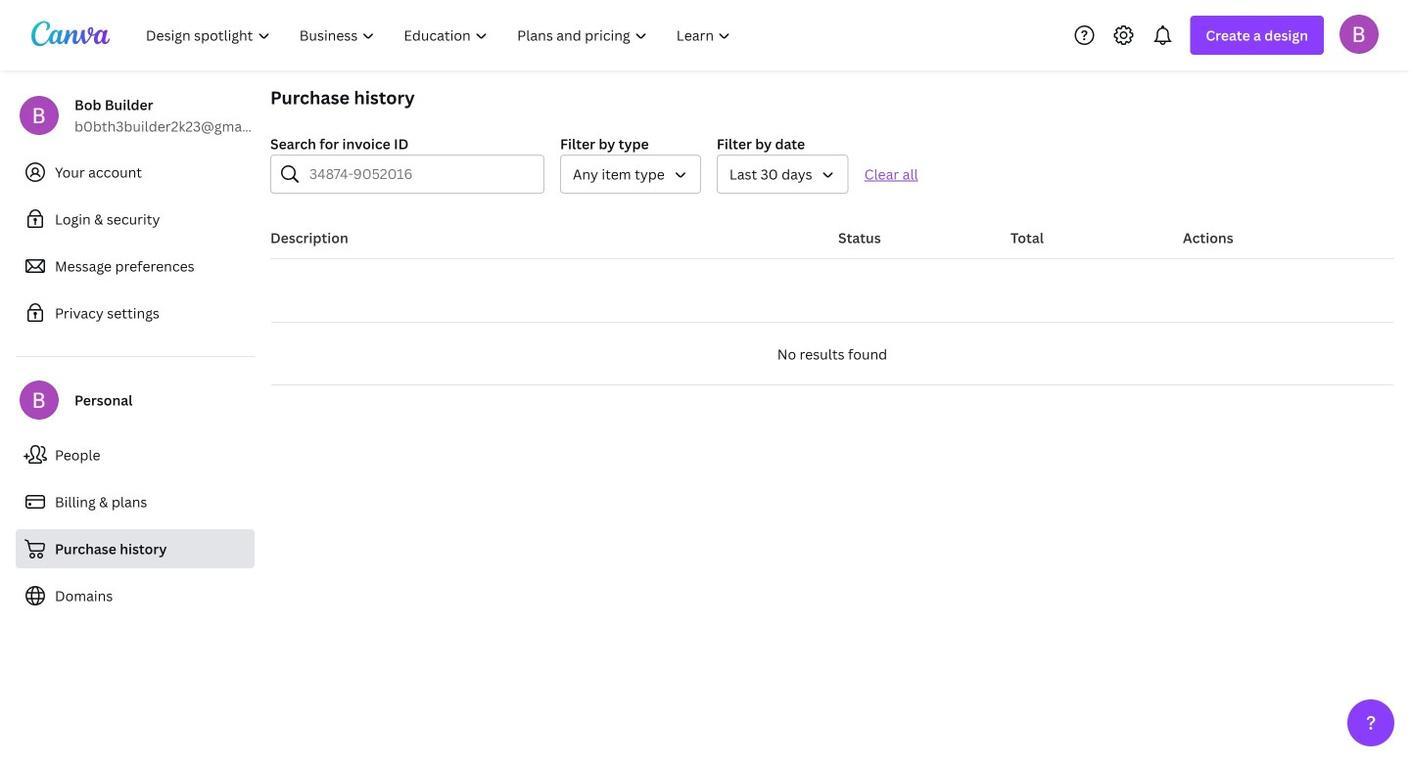 Task type: describe. For each thing, give the bounding box(es) containing it.
top level navigation element
[[133, 16, 748, 55]]

34874-9052016 text field
[[309, 156, 532, 193]]



Task type: vqa. For each thing, say whether or not it's contained in the screenshot.
Bob Builder icon
yes



Task type: locate. For each thing, give the bounding box(es) containing it.
bob builder image
[[1340, 14, 1379, 54]]

None button
[[560, 155, 701, 194], [717, 155, 849, 194], [560, 155, 701, 194], [717, 155, 849, 194]]



